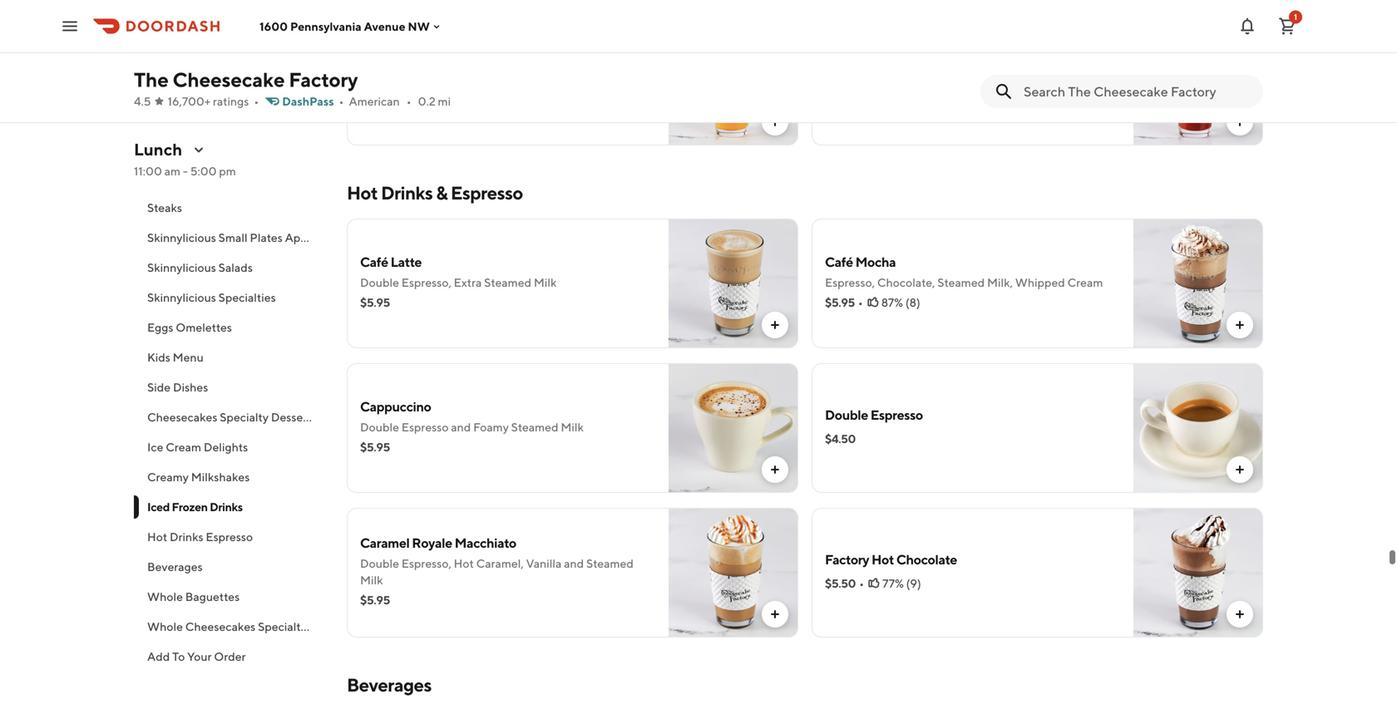 Task type: vqa. For each thing, say whether or not it's contained in the screenshot.
ORDER METHODS option group
no



Task type: locate. For each thing, give the bounding box(es) containing it.
$5.95 •
[[825, 296, 863, 309]]

ice inside 'button'
[[147, 441, 163, 454]]

skinnylicious inside button
[[147, 291, 216, 304]]

milk right 'foamy'
[[561, 421, 584, 434]]

• left 0.2
[[407, 94, 412, 108]]

ice cream delights button
[[134, 433, 327, 463]]

0 vertical spatial skinnylicious
[[147, 231, 216, 245]]

(8)
[[906, 296, 921, 309]]

1 vertical spatial whole
[[147, 620, 183, 634]]

factory up $5.50 •
[[825, 552, 869, 568]]

3 skinnylicious from the top
[[147, 291, 216, 304]]

ice
[[1063, 64, 1079, 78], [147, 441, 163, 454]]

ice up creamy
[[147, 441, 163, 454]]

2 vertical spatial skinnylicious
[[147, 291, 216, 304]]

• right $5.50
[[860, 577, 864, 591]]

• left american
[[339, 94, 344, 108]]

skinnylicious inside button
[[147, 261, 216, 275]]

and right "vanilla" in the bottom of the page
[[564, 557, 584, 571]]

• left 87%
[[858, 296, 863, 309]]

hot down macchiato
[[454, 557, 474, 571]]

1 vertical spatial milk
[[561, 421, 584, 434]]

whole
[[147, 590, 183, 604], [147, 620, 183, 634]]

specialty left cakes
[[258, 620, 307, 634]]

0 horizontal spatial cream
[[166, 441, 201, 454]]

cakes
[[309, 620, 342, 634]]

1 horizontal spatial beverages
[[347, 675, 432, 696]]

2 vertical spatial drinks
[[170, 530, 204, 544]]

factory hot chocolate
[[825, 552, 958, 568]]

smoothie for peach
[[864, 43, 921, 59]]

juice
[[942, 64, 971, 78]]

ice cream delights
[[147, 441, 248, 454]]

add item to cart image
[[769, 116, 782, 129], [769, 319, 782, 332], [1234, 319, 1247, 332], [1234, 463, 1247, 477]]

steamed inside caramel royale macchiato double espresso, hot caramel, vanilla and steamed milk $5.95
[[586, 557, 634, 571]]

1 vertical spatial factory
[[147, 171, 187, 185]]

0 vertical spatial with
[[1037, 64, 1060, 78]]

whole up add
[[147, 620, 183, 634]]

smoothie
[[409, 43, 466, 59], [864, 43, 921, 59]]

1 smoothie from the left
[[409, 43, 466, 59]]

1 vertical spatial cheesecakes
[[185, 620, 256, 634]]

steamed right 'foamy'
[[511, 421, 559, 434]]

whole baguettes button
[[134, 582, 327, 612]]

2 vertical spatial milk
[[360, 574, 383, 587]]

skinnylicious specialties
[[147, 291, 276, 304]]

double inside caramel royale macchiato double espresso, hot caramel, vanilla and steamed milk $5.95
[[360, 557, 399, 571]]

espresso,
[[402, 276, 452, 290], [825, 276, 875, 290], [402, 557, 452, 571]]

double up the $4.50
[[825, 407, 868, 423]]

cream up the creamy milkshakes
[[166, 441, 201, 454]]

factory hot chocolate image
[[1134, 508, 1264, 638]]

0 horizontal spatial ice
[[147, 441, 163, 454]]

1 horizontal spatial cream
[[1068, 276, 1103, 290]]

smoothie up peaches
[[864, 43, 921, 59]]

drinks left &
[[381, 182, 433, 204]]

milk inside cappuccino double espresso and foamy steamed milk $5.95
[[561, 421, 584, 434]]

swirled
[[825, 81, 865, 95]]

1 items, open order cart image
[[1278, 16, 1298, 36]]

2 smoothie from the left
[[864, 43, 921, 59]]

omelettes
[[176, 321, 232, 334]]

2 vertical spatial factory
[[825, 552, 869, 568]]

steamed inside cappuccino double espresso and foamy steamed milk $5.95
[[511, 421, 559, 434]]

smoothie inside peach smoothie crushed peaches and juice all blended with ice and swirled with raspberry
[[864, 43, 921, 59]]

whole inside whole baguettes button
[[147, 590, 183, 604]]

steamed right "vanilla" in the bottom of the page
[[586, 557, 634, 571]]

café left mocha
[[825, 254, 853, 270]]

plates
[[250, 231, 283, 245]]

cheesecakes
[[147, 411, 218, 424], [185, 620, 256, 634]]

1 vertical spatial beverages
[[347, 675, 432, 696]]

eggs omelettes button
[[134, 313, 327, 343]]

double down latte
[[360, 276, 399, 290]]

• for $5.50 •
[[860, 577, 864, 591]]

café
[[360, 254, 388, 270], [825, 254, 853, 270]]

factory down lunch
[[147, 171, 187, 185]]

0 vertical spatial cream
[[1068, 276, 1103, 290]]

1600
[[260, 19, 288, 33]]

steamed left milk, on the top right of the page
[[938, 276, 985, 290]]

iced
[[147, 500, 170, 514]]

0 horizontal spatial beverages
[[147, 560, 203, 574]]

am
[[164, 164, 181, 178]]

skinnylicious for skinnylicious specialties
[[147, 291, 216, 304]]

0.2
[[418, 94, 436, 108]]

and inside cappuccino double espresso and foamy steamed milk $5.95
[[451, 421, 471, 434]]

1 horizontal spatial ice
[[1063, 64, 1079, 78]]

1 whole from the top
[[147, 590, 183, 604]]

skinnylicious up skinnylicious specialties
[[147, 261, 216, 275]]

peach
[[825, 43, 862, 59]]

beverages inside button
[[147, 560, 203, 574]]

whole for whole cheesecakes specialty cakes
[[147, 620, 183, 634]]

steaks button
[[134, 193, 327, 223]]

0 horizontal spatial café
[[360, 254, 388, 270]]

0 horizontal spatial smoothie
[[409, 43, 466, 59]]

drinks down creamy milkshakes button
[[210, 500, 243, 514]]

specialty down side dishes button
[[220, 411, 269, 424]]

skinnylicious down steaks
[[147, 231, 216, 245]]

factory inside button
[[147, 171, 187, 185]]

smoothie down nw
[[409, 43, 466, 59]]

hot down iced
[[147, 530, 167, 544]]

small
[[219, 231, 248, 245]]

(9)
[[907, 577, 922, 591]]

hot drinks & espresso
[[347, 182, 523, 204]]

cream right whipped
[[1068, 276, 1103, 290]]

2 whole from the top
[[147, 620, 183, 634]]

0 vertical spatial beverages
[[147, 560, 203, 574]]

1 vertical spatial with
[[867, 81, 890, 95]]

0 horizontal spatial milk
[[360, 574, 383, 587]]

0 vertical spatial whole
[[147, 590, 183, 604]]

cheesecakes down baguettes
[[185, 620, 256, 634]]

skinnylicious up eggs omelettes
[[147, 291, 216, 304]]

1 café from the left
[[360, 254, 388, 270]]

1 horizontal spatial milk
[[534, 276, 557, 290]]

milk inside café latte double espresso, extra steamed milk $5.95
[[534, 276, 557, 290]]

whole baguettes
[[147, 590, 240, 604]]

creamy
[[147, 470, 189, 484]]

1 horizontal spatial drinks
[[210, 500, 243, 514]]

$5.95 inside café latte double espresso, extra steamed milk $5.95
[[360, 296, 390, 309]]

0 vertical spatial milk
[[534, 276, 557, 290]]

-
[[183, 164, 188, 178]]

hot up the 77%
[[872, 552, 894, 568]]

beverages
[[147, 560, 203, 574], [347, 675, 432, 696]]

milk right extra
[[534, 276, 557, 290]]

café latte image
[[669, 219, 799, 349]]

all
[[973, 64, 987, 78]]

1 horizontal spatial with
[[1037, 64, 1060, 78]]

2 horizontal spatial milk
[[561, 421, 584, 434]]

add item to cart image for caramel royale macchiato
[[769, 608, 782, 621]]

factory up dashpass •
[[289, 68, 358, 92]]

caramel,
[[476, 557, 524, 571]]

77%
[[883, 577, 904, 591]]

whole left baguettes
[[147, 590, 183, 604]]

espresso
[[451, 182, 523, 204], [871, 407, 923, 423], [402, 421, 449, 434], [206, 530, 253, 544]]

factory combinations button
[[134, 163, 327, 193]]

1 horizontal spatial factory
[[289, 68, 358, 92]]

drinks down frozen
[[170, 530, 204, 544]]

with down peaches
[[867, 81, 890, 95]]

combinations
[[189, 171, 264, 185]]

double down cappuccino
[[360, 421, 399, 434]]

tropical
[[360, 43, 407, 59]]

steaks
[[147, 201, 182, 215]]

milk down caramel at the bottom left of page
[[360, 574, 383, 587]]

crushed
[[825, 64, 871, 78]]

2 horizontal spatial drinks
[[381, 182, 433, 204]]

milk,
[[988, 276, 1013, 290]]

1 vertical spatial skinnylicious
[[147, 261, 216, 275]]

1 vertical spatial cream
[[166, 441, 201, 454]]

0 vertical spatial ice
[[1063, 64, 1079, 78]]

café left latte
[[360, 254, 388, 270]]

milk
[[534, 276, 557, 290], [561, 421, 584, 434], [360, 574, 383, 587]]

1 vertical spatial ice
[[147, 441, 163, 454]]

2 skinnylicious from the top
[[147, 261, 216, 275]]

dashpass
[[282, 94, 334, 108]]

cheesecakes specialty desserts button
[[134, 403, 327, 433]]

whole for whole baguettes
[[147, 590, 183, 604]]

espresso, inside caramel royale macchiato double espresso, hot caramel, vanilla and steamed milk $5.95
[[402, 557, 452, 571]]

with
[[1037, 64, 1060, 78], [867, 81, 890, 95]]

to
[[172, 650, 185, 664]]

american
[[349, 94, 400, 108]]

espresso, down royale
[[402, 557, 452, 571]]

steamed
[[484, 276, 532, 290], [938, 276, 985, 290], [511, 421, 559, 434], [586, 557, 634, 571]]

notification bell image
[[1238, 16, 1258, 36]]

1 skinnylicious from the top
[[147, 231, 216, 245]]

drinks for &
[[381, 182, 433, 204]]

double inside cappuccino double espresso and foamy steamed milk $5.95
[[360, 421, 399, 434]]

cream
[[1068, 276, 1103, 290], [166, 441, 201, 454]]

cheesecakes down the side dishes
[[147, 411, 218, 424]]

peaches
[[873, 64, 918, 78]]

skinnylicious for skinnylicious small plates appetizers
[[147, 231, 216, 245]]

whole inside the whole cheesecakes specialty cakes button
[[147, 620, 183, 634]]

skinnylicious small plates appetizers
[[147, 231, 343, 245]]

add item to cart image for café latte
[[769, 319, 782, 332]]

the
[[134, 68, 169, 92]]

cappuccino double espresso and foamy steamed milk $5.95
[[360, 399, 584, 454]]

2 horizontal spatial factory
[[825, 552, 869, 568]]

hot inside button
[[147, 530, 167, 544]]

0 horizontal spatial drinks
[[170, 530, 204, 544]]

café inside "café mocha espresso, chocolate, steamed milk, whipped cream"
[[825, 254, 853, 270]]

espresso, up $5.95 •
[[825, 276, 875, 290]]

1 horizontal spatial café
[[825, 254, 853, 270]]

1
[[1294, 12, 1298, 22]]

espresso, down latte
[[402, 276, 452, 290]]

creamy milkshakes
[[147, 470, 250, 484]]

and up item search search field
[[1081, 64, 1101, 78]]

0 vertical spatial factory
[[289, 68, 358, 92]]

drinks inside button
[[170, 530, 204, 544]]

café latte double espresso, extra steamed milk $5.95
[[360, 254, 557, 309]]

eggs
[[147, 321, 173, 334]]

add to your order button
[[134, 642, 327, 672]]

$4.50
[[825, 432, 856, 446]]

cheesecake
[[173, 68, 285, 92]]

café mocha image
[[1134, 219, 1264, 349]]

0 horizontal spatial factory
[[147, 171, 187, 185]]

cream inside "café mocha espresso, chocolate, steamed milk, whipped cream"
[[1068, 276, 1103, 290]]

mocha
[[856, 254, 896, 270]]

café inside café latte double espresso, extra steamed milk $5.95
[[360, 254, 388, 270]]

1 vertical spatial drinks
[[210, 500, 243, 514]]

specialty
[[220, 411, 269, 424], [258, 620, 307, 634]]

steamed inside "café mocha espresso, chocolate, steamed milk, whipped cream"
[[938, 276, 985, 290]]

skinnylicious small plates appetizers button
[[134, 223, 343, 253]]

1 horizontal spatial smoothie
[[864, 43, 921, 59]]

0 horizontal spatial with
[[867, 81, 890, 95]]

delights
[[204, 441, 248, 454]]

add item to cart image
[[1234, 116, 1247, 129], [769, 463, 782, 477], [769, 608, 782, 621], [1234, 608, 1247, 621]]

2 café from the left
[[825, 254, 853, 270]]

and left 'foamy'
[[451, 421, 471, 434]]

steamed right extra
[[484, 276, 532, 290]]

•
[[254, 94, 259, 108], [339, 94, 344, 108], [407, 94, 412, 108], [858, 296, 863, 309], [860, 577, 864, 591]]

café for café mocha
[[825, 254, 853, 270]]

caramel royale macchiato double espresso, hot caramel, vanilla and steamed milk $5.95
[[360, 535, 634, 607]]

0 vertical spatial drinks
[[381, 182, 433, 204]]

pennsylvania
[[290, 19, 362, 33]]

hot drinks espresso
[[147, 530, 253, 544]]

double down caramel at the bottom left of page
[[360, 557, 399, 571]]

hot
[[347, 182, 378, 204], [147, 530, 167, 544], [872, 552, 894, 568], [454, 557, 474, 571]]

double
[[360, 276, 399, 290], [825, 407, 868, 423], [360, 421, 399, 434], [360, 557, 399, 571]]

skinnylicious inside "button"
[[147, 231, 216, 245]]

11:00 am - 5:00 pm
[[134, 164, 236, 178]]

with right blended
[[1037, 64, 1060, 78]]

chocolate,
[[878, 276, 936, 290]]

caramel royale macchiato image
[[669, 508, 799, 638]]

ice right blended
[[1063, 64, 1079, 78]]

• for american • 0.2 mi
[[407, 94, 412, 108]]



Task type: describe. For each thing, give the bounding box(es) containing it.
salads
[[219, 261, 253, 275]]

your
[[187, 650, 212, 664]]

milk for café latte
[[534, 276, 557, 290]]

factory for factory combinations
[[147, 171, 187, 185]]

lunch
[[134, 140, 182, 159]]

• down the cheesecake factory
[[254, 94, 259, 108]]

factory combinations
[[147, 171, 264, 185]]

foamy
[[473, 421, 509, 434]]

blended
[[990, 64, 1035, 78]]

factory for factory hot chocolate
[[825, 552, 869, 568]]

5:00
[[190, 164, 217, 178]]

tropical smoothie
[[360, 43, 466, 59]]

$5.50 •
[[825, 577, 864, 591]]

double espresso image
[[1134, 364, 1264, 493]]

cappuccino
[[360, 399, 431, 415]]

espresso inside button
[[206, 530, 253, 544]]

kids
[[147, 351, 170, 364]]

ice inside peach smoothie crushed peaches and juice all blended with ice and swirled with raspberry
[[1063, 64, 1079, 78]]

café mocha espresso, chocolate, steamed milk, whipped cream
[[825, 254, 1103, 290]]

double inside café latte double espresso, extra steamed milk $5.95
[[360, 276, 399, 290]]

chocolate
[[897, 552, 958, 568]]

espresso inside cappuccino double espresso and foamy steamed milk $5.95
[[402, 421, 449, 434]]

peach smoothie image
[[1134, 16, 1264, 146]]

latte
[[391, 254, 422, 270]]

side
[[147, 381, 171, 394]]

steamed inside café latte double espresso, extra steamed milk $5.95
[[484, 276, 532, 290]]

77% (9)
[[883, 577, 922, 591]]

whipped
[[1016, 276, 1066, 290]]

drinks for espresso
[[170, 530, 204, 544]]

whole cheesecakes specialty cakes button
[[134, 612, 342, 642]]

iced frozen drinks
[[147, 500, 243, 514]]

hot left &
[[347, 182, 378, 204]]

menus image
[[192, 143, 206, 156]]

smoothie for tropical
[[409, 43, 466, 59]]

$5.95 inside caramel royale macchiato double espresso, hot caramel, vanilla and steamed milk $5.95
[[360, 594, 390, 607]]

dishes
[[173, 381, 208, 394]]

espresso, inside "café mocha espresso, chocolate, steamed milk, whipped cream"
[[825, 276, 875, 290]]

0 vertical spatial cheesecakes
[[147, 411, 218, 424]]

ratings
[[213, 94, 249, 108]]

add to your order
[[147, 650, 246, 664]]

vanilla
[[526, 557, 562, 571]]

appetizers
[[285, 231, 343, 245]]

• for dashpass •
[[339, 94, 344, 108]]

and inside caramel royale macchiato double espresso, hot caramel, vanilla and steamed milk $5.95
[[564, 557, 584, 571]]

baguettes
[[185, 590, 240, 604]]

1600 pennsylvania avenue nw
[[260, 19, 430, 33]]

whole cheesecakes specialty cakes
[[147, 620, 342, 634]]

and up the raspberry
[[920, 64, 940, 78]]

dashpass •
[[282, 94, 344, 108]]

frozen
[[172, 500, 208, 514]]

desserts
[[271, 411, 317, 424]]

american • 0.2 mi
[[349, 94, 451, 108]]

cheesecakes specialty desserts
[[147, 411, 317, 424]]

macchiato
[[455, 535, 517, 551]]

$5.95 inside cappuccino double espresso and foamy steamed milk $5.95
[[360, 441, 390, 454]]

add item to cart image for cappuccino
[[769, 463, 782, 477]]

• for $5.95 •
[[858, 296, 863, 309]]

café for café latte
[[360, 254, 388, 270]]

caramel
[[360, 535, 410, 551]]

the cheesecake factory
[[134, 68, 358, 92]]

4.5
[[134, 94, 151, 108]]

hot drinks espresso button
[[134, 522, 327, 552]]

menu
[[173, 351, 204, 364]]

cream inside 'button'
[[166, 441, 201, 454]]

royale
[[412, 535, 452, 551]]

skinnylicious specialties button
[[134, 283, 327, 313]]

specialties
[[219, 291, 276, 304]]

&
[[436, 182, 448, 204]]

1 button
[[1271, 10, 1304, 43]]

1600 pennsylvania avenue nw button
[[260, 19, 443, 33]]

double espresso
[[825, 407, 923, 423]]

creamy milkshakes button
[[134, 463, 327, 493]]

espresso, inside café latte double espresso, extra steamed milk $5.95
[[402, 276, 452, 290]]

1 vertical spatial specialty
[[258, 620, 307, 634]]

skinnylicious salads
[[147, 261, 253, 275]]

add item to cart image for factory hot chocolate
[[1234, 608, 1247, 621]]

87% (8)
[[882, 296, 921, 309]]

tropical smoothie image
[[669, 16, 799, 146]]

add item to cart image for double espresso
[[1234, 463, 1247, 477]]

Item Search search field
[[1024, 82, 1250, 101]]

avenue
[[364, 19, 406, 33]]

order
[[214, 650, 246, 664]]

peach smoothie crushed peaches and juice all blended with ice and swirled with raspberry
[[825, 43, 1101, 95]]

side dishes
[[147, 381, 208, 394]]

beverages button
[[134, 552, 327, 582]]

milk inside caramel royale macchiato double espresso, hot caramel, vanilla and steamed milk $5.95
[[360, 574, 383, 587]]

add item to cart image for café mocha
[[1234, 319, 1247, 332]]

open menu image
[[60, 16, 80, 36]]

skinnylicious salads button
[[134, 253, 327, 283]]

eggs omelettes
[[147, 321, 232, 334]]

milk for cappuccino
[[561, 421, 584, 434]]

hot inside caramel royale macchiato double espresso, hot caramel, vanilla and steamed milk $5.95
[[454, 557, 474, 571]]

skinnylicious for skinnylicious salads
[[147, 261, 216, 275]]

extra
[[454, 276, 482, 290]]

$5.50
[[825, 577, 856, 591]]

nw
[[408, 19, 430, 33]]

kids menu
[[147, 351, 204, 364]]

$9.95
[[360, 101, 390, 115]]

11:00
[[134, 164, 162, 178]]

0 vertical spatial specialty
[[220, 411, 269, 424]]

16,700+ ratings •
[[168, 94, 259, 108]]

cappuccino image
[[669, 364, 799, 493]]



